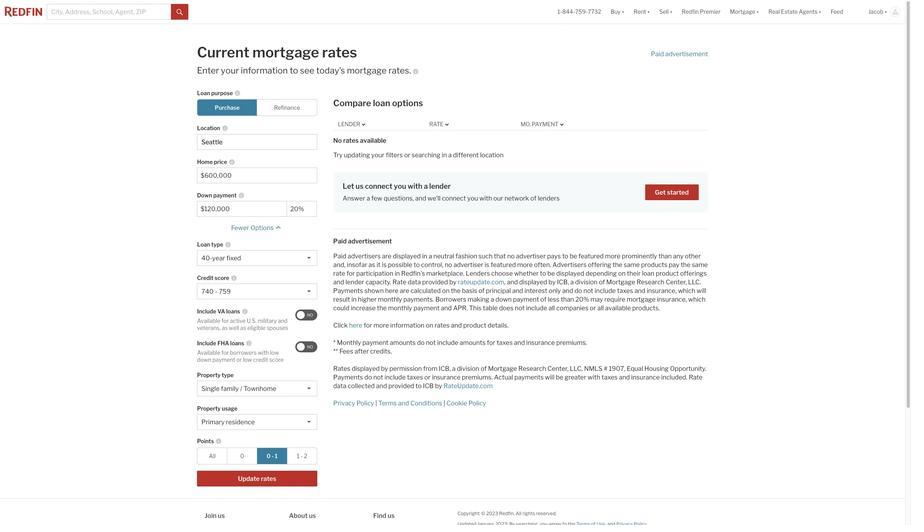 Task type: locate. For each thing, give the bounding box(es) containing it.
0 horizontal spatial 0
[[240, 453, 244, 460]]

Down payment text field
[[201, 205, 284, 213]]

provided inside paid advertisers are displayed in a neutral fashion such that no advertiser pays to be featured more prominently than any other and, insofar as it is possible to control, no advertiser is featured more often. advertisers offering the same products pay the same rate for participation in redfin's marketplace. lenders choose whether to be displayed depending on their loan product offerings and lender capacity. rate data provided by
[[422, 279, 448, 286]]

choose
[[491, 270, 513, 277]]

provided down permission
[[388, 382, 414, 390]]

1 horizontal spatial on
[[442, 287, 450, 295]]

2 | from the left
[[444, 400, 445, 407]]

0 horizontal spatial is
[[382, 261, 387, 269]]

as inside paid advertisers are displayed in a neutral fashion such that no advertiser pays to be featured more prominently than any other and, insofar as it is possible to control, no advertiser is featured more often. advertisers offering the same products pay the same rate for participation in redfin's marketplace. lenders choose whether to be displayed depending on their loan product offerings and lender capacity. rate data provided by
[[369, 261, 375, 269]]

1 horizontal spatial product
[[656, 270, 679, 277]]

mortgage up actual
[[488, 365, 517, 373]]

same
[[624, 261, 640, 269], [692, 261, 708, 269]]

and inside '* monthly payment amounts do not include amounts for taxes and insurance premiums. ** fees after credits.'
[[514, 339, 525, 347]]

premiums. inside '* monthly payment amounts do not include amounts for taxes and insurance premiums. ** fees after credits.'
[[556, 339, 587, 347]]

here right click
[[349, 322, 362, 329]]

principal
[[486, 287, 511, 295]]

payment inside '* monthly payment amounts do not include amounts for taxes and insurance premiums. ** fees after credits.'
[[363, 339, 389, 347]]

available inside 'available for borrowers with low down payment or low credit score'
[[197, 349, 220, 356]]

score inside 'available for borrowers with low down payment or low credit score'
[[269, 356, 284, 363]]

insurance
[[526, 339, 555, 347], [432, 374, 461, 381], [631, 374, 660, 381]]

1 vertical spatial your
[[371, 151, 385, 159]]

1 horizontal spatial lender
[[429, 182, 451, 190]]

|
[[376, 400, 377, 407], [444, 400, 445, 407]]

refinance
[[274, 104, 300, 111]]

and up rates displayed by permission from icb, a division of mortgage research center, llc, nmls # 1907, equal housing opportunity. payments do not include taxes or insurance premiums. actual payments will be greater with taxes and insurance included. rate data collected and provided to icb by
[[514, 339, 525, 347]]

0 vertical spatial on
[[618, 270, 626, 277]]

do up 20%
[[575, 287, 582, 295]]

0 vertical spatial all
[[209, 453, 216, 460]]

1 horizontal spatial paid advertisement
[[651, 50, 708, 58]]

loan down products
[[642, 270, 655, 277]]

1 vertical spatial monthly
[[388, 305, 412, 312]]

0 horizontal spatial here
[[349, 322, 362, 329]]

0 vertical spatial option group
[[197, 99, 317, 116]]

1 vertical spatial icb,
[[439, 365, 451, 373]]

loan for loan type
[[197, 241, 210, 248]]

collected
[[348, 382, 375, 390]]

0 vertical spatial data
[[408, 279, 421, 286]]

payment down payments.
[[414, 305, 440, 312]]

rent ▾
[[634, 8, 650, 15]]

0 horizontal spatial score
[[215, 275, 229, 281]]

about
[[289, 512, 308, 520]]

the
[[613, 261, 623, 269], [681, 261, 691, 269], [451, 287, 461, 295], [377, 305, 387, 312]]

you up questions,
[[394, 182, 406, 190]]

and inside available for active u.s. military and veterans, as well as eligible spouses
[[278, 318, 288, 324]]

for inside '* monthly payment amounts do not include amounts for taxes and insurance premiums. ** fees after credits.'
[[487, 339, 495, 347]]

1 1 from the left
[[275, 453, 278, 460]]

2 vertical spatial mortgage
[[488, 365, 517, 373]]

payments down rates
[[333, 374, 363, 381]]

mortgage left real
[[730, 8, 756, 15]]

- for 1
[[301, 453, 303, 460]]

1 vertical spatial include
[[197, 340, 216, 347]]

information down the current mortgage rates
[[241, 65, 288, 76]]

on
[[618, 270, 626, 277], [442, 287, 450, 295], [426, 322, 433, 329]]

1 ▾ from the left
[[622, 8, 625, 15]]

* monthly payment amounts do not include amounts for taxes and insurance premiums. ** fees after credits.
[[333, 339, 587, 355]]

option group containing all
[[197, 448, 317, 465]]

1 horizontal spatial all
[[598, 305, 604, 312]]

property type element
[[197, 367, 313, 381]]

0 vertical spatial mortgage
[[730, 8, 756, 15]]

0 horizontal spatial low
[[243, 356, 252, 363]]

on down payments.
[[426, 322, 433, 329]]

paid advertisement button
[[651, 50, 708, 58]]

insurance inside '* monthly payment amounts do not include amounts for taxes and insurance premiums. ** fees after credits.'
[[526, 339, 555, 347]]

we'll
[[428, 195, 441, 202]]

here inside , and displayed by icb, a division of mortgage research center, llc. payments shown here are calculated on the basis of principal and interest only and do not include taxes and insurance, which will result in higher monthly payments. borrowers making a down payment of less than 20% may require mortgage insurance, which could increase the monthly payment and apr. this table does not include all companies or all available products.
[[385, 287, 399, 295]]

5 ▾ from the left
[[819, 8, 822, 15]]

rate up searching
[[429, 121, 444, 128]]

not up 20%
[[584, 287, 593, 295]]

or inside rates displayed by permission from icb, a division of mortgage research center, llc, nmls # 1907, equal housing opportunity. payments do not include taxes or insurance premiums. actual payments will be greater with taxes and insurance included. rate data collected and provided to icb by
[[425, 374, 431, 381]]

rent
[[634, 8, 646, 15]]

control,
[[421, 261, 444, 269]]

2 vertical spatial do
[[365, 374, 372, 381]]

- left 2
[[301, 453, 303, 460]]

do inside rates displayed by permission from icb, a division of mortgage research center, llc, nmls # 1907, equal housing opportunity. payments do not include taxes or insurance premiums. actual payments will be greater with taxes and insurance included. rate data collected and provided to icb by
[[365, 374, 372, 381]]

lenders
[[466, 270, 490, 277]]

mo. payment
[[521, 121, 559, 128]]

option group
[[197, 99, 317, 116], [197, 448, 317, 465]]

0 vertical spatial will
[[697, 287, 706, 295]]

Home price text field
[[201, 172, 314, 179]]

1 horizontal spatial icb,
[[557, 279, 569, 286]]

1 horizontal spatial 0
[[267, 453, 271, 460]]

down
[[496, 296, 512, 303], [197, 356, 211, 363]]

0 vertical spatial are
[[382, 253, 392, 260]]

division up rateupdate.com link
[[457, 365, 479, 373]]

mortgage inside , and displayed by icb, a division of mortgage research center, llc. payments shown here are calculated on the basis of principal and interest only and do not include taxes and insurance, which will result in higher monthly payments. borrowers making a down payment of less than 20% may require mortgage insurance, which could increase the monthly payment and apr. this table does not include all companies or all available products.
[[607, 279, 635, 286]]

research inside rates displayed by permission from icb, a division of mortgage research center, llc, nmls # 1907, equal housing opportunity. payments do not include taxes or insurance premiums. actual payments will be greater with taxes and insurance included. rate data collected and provided to icb by
[[519, 365, 546, 373]]

with up questions,
[[408, 182, 423, 190]]

1 horizontal spatial division
[[575, 279, 598, 286]]

2 1 from the left
[[297, 453, 300, 460]]

to inside rates displayed by permission from icb, a division of mortgage research center, llc, nmls # 1907, equal housing opportunity. payments do not include taxes or insurance premiums. actual payments will be greater with taxes and insurance included. rate data collected and provided to icb by
[[416, 382, 422, 390]]

advertisement inside button
[[666, 50, 708, 58]]

in up control,
[[422, 253, 427, 260]]

- inside radio
[[272, 453, 274, 460]]

1 horizontal spatial |
[[444, 400, 445, 407]]

lender
[[429, 182, 451, 190], [346, 279, 364, 286]]

2 ▾ from the left
[[648, 8, 650, 15]]

1 vertical spatial are
[[400, 287, 409, 295]]

credits.
[[370, 348, 392, 355]]

payments inside rates displayed by permission from icb, a division of mortgage research center, llc, nmls # 1907, equal housing opportunity. payments do not include taxes or insurance premiums. actual payments will be greater with taxes and insurance included. rate data collected and provided to icb by
[[333, 374, 363, 381]]

1 horizontal spatial score
[[269, 356, 284, 363]]

0 vertical spatial be
[[570, 253, 577, 260]]

lender inside paid advertisers are displayed in a neutral fashion such that no advertiser pays to be featured more prominently than any other and, insofar as it is possible to control, no advertiser is featured more often. advertisers offering the same products pay the same rate for participation in redfin's marketplace. lenders choose whether to be displayed depending on their loan product offerings and lender capacity. rate data provided by
[[346, 279, 364, 286]]

borrowers
[[435, 296, 466, 303]]

the right increase
[[377, 305, 387, 312]]

information down payments.
[[390, 322, 425, 329]]

available inside , and displayed by icb, a division of mortgage research center, llc. payments shown here are calculated on the basis of principal and interest only and do not include taxes and insurance, which will result in higher monthly payments. borrowers making a down payment of less than 20% may require mortgage insurance, which could increase the monthly payment and apr. this table does not include all companies or all available products.
[[605, 305, 631, 312]]

are up possible
[[382, 253, 392, 260]]

▾ for jacob ▾
[[885, 8, 887, 15]]

spouses
[[267, 324, 288, 331]]

0 up update
[[240, 453, 244, 460]]

loan left 'purpose'
[[197, 90, 210, 96]]

update
[[238, 475, 260, 483]]

to down often.
[[540, 270, 546, 277]]

division inside rates displayed by permission from icb, a division of mortgage research center, llc, nmls # 1907, equal housing opportunity. payments do not include taxes or insurance premiums. actual payments will be greater with taxes and insurance included. rate data collected and provided to icb by
[[457, 365, 479, 373]]

real estate agents ▾ link
[[769, 0, 822, 24]]

1 available from the top
[[197, 318, 220, 324]]

on left their
[[618, 270, 626, 277]]

1 inside radio
[[275, 453, 278, 460]]

- for 740
[[215, 288, 217, 295]]

2 horizontal spatial more
[[605, 253, 621, 260]]

will inside , and displayed by icb, a division of mortgage research center, llc. payments shown here are calculated on the basis of principal and interest only and do not include taxes and insurance, which will result in higher monthly payments. borrowers making a down payment of less than 20% may require mortgage insurance, which could increase the monthly payment and apr. this table does not include all companies or all available products.
[[697, 287, 706, 295]]

available
[[360, 137, 387, 144], [605, 305, 631, 312]]

0 vertical spatial available
[[360, 137, 387, 144]]

icb
[[423, 382, 434, 390]]

displayed
[[393, 253, 421, 260], [556, 270, 584, 277], [519, 279, 547, 286], [352, 365, 380, 373]]

1 loan from the top
[[197, 90, 210, 96]]

icb, up only
[[557, 279, 569, 286]]

include down the veterans,
[[197, 340, 216, 347]]

1 horizontal spatial do
[[417, 339, 425, 347]]

include for include va loans
[[197, 308, 216, 315]]

price
[[214, 159, 227, 165]]

mortgage up products.
[[627, 296, 656, 303]]

be
[[570, 253, 577, 260], [548, 270, 555, 277], [556, 374, 563, 381]]

amounts up credits.
[[390, 339, 416, 347]]

1 horizontal spatial down
[[496, 296, 512, 303]]

a up rateupdate.com link
[[452, 365, 456, 373]]

include inside rates displayed by permission from icb, a division of mortgage research center, llc, nmls # 1907, equal housing opportunity. payments do not include taxes or insurance premiums. actual payments will be greater with taxes and insurance included. rate data collected and provided to icb by
[[385, 374, 406, 381]]

1 vertical spatial research
[[519, 365, 546, 373]]

0 horizontal spatial same
[[624, 261, 640, 269]]

are inside paid advertisers are displayed in a neutral fashion such that no advertiser pays to be featured more prominently than any other and, insofar as it is possible to control, no advertiser is featured more often. advertisers offering the same products pay the same rate for participation in redfin's marketplace. lenders choose whether to be displayed depending on their loan product offerings and lender capacity. rate data provided by
[[382, 253, 392, 260]]

not inside '* monthly payment amounts do not include amounts for taxes and insurance premiums. ** fees after credits.'
[[426, 339, 436, 347]]

product down pay
[[656, 270, 679, 277]]

0 horizontal spatial on
[[426, 322, 433, 329]]

lender up we'll
[[429, 182, 451, 190]]

same up the offerings
[[692, 261, 708, 269]]

actual
[[494, 374, 513, 381]]

1 horizontal spatial advertisement
[[666, 50, 708, 58]]

▾ left real
[[757, 8, 759, 15]]

payment right down
[[213, 192, 237, 199]]

with inside 'available for borrowers with low down payment or low credit score'
[[258, 349, 269, 356]]

0 horizontal spatial icb,
[[439, 365, 451, 373]]

policy down rateupdate.com
[[469, 400, 486, 407]]

2 available from the top
[[197, 349, 220, 356]]

center, inside rates displayed by permission from icb, a division of mortgage research center, llc, nmls # 1907, equal housing opportunity. payments do not include taxes or insurance premiums. actual payments will be greater with taxes and insurance included. rate data collected and provided to icb by
[[548, 365, 569, 373]]

1 horizontal spatial -
[[272, 453, 274, 460]]

on up 'borrowers'
[[442, 287, 450, 295]]

payment
[[532, 121, 559, 128]]

buy ▾ button
[[611, 0, 625, 24]]

no up marketplace.
[[445, 261, 452, 269]]

1 vertical spatial on
[[442, 287, 450, 295]]

rate down redfin's
[[393, 279, 406, 286]]

low down borrowers
[[243, 356, 252, 363]]

0 vertical spatial type
[[211, 241, 223, 248]]

1907,
[[609, 365, 626, 373]]

3 ▾ from the left
[[670, 8, 673, 15]]

va
[[217, 308, 225, 315]]

1 vertical spatial you
[[467, 195, 478, 202]]

be up advertisers
[[570, 253, 577, 260]]

division down depending
[[575, 279, 598, 286]]

available inside available for active u.s. military and veterans, as well as eligible spouses
[[197, 318, 220, 324]]

rent ▾ button
[[629, 0, 655, 24]]

fixed
[[226, 255, 241, 262]]

2 horizontal spatial on
[[618, 270, 626, 277]]

1 option group from the top
[[197, 99, 317, 116]]

loan
[[197, 90, 210, 96], [197, 241, 210, 248]]

1 - 2 radio
[[287, 448, 317, 465]]

displayed inside rates displayed by permission from icb, a division of mortgage research center, llc, nmls # 1907, equal housing opportunity. payments do not include taxes or insurance premiums. actual payments will be greater with taxes and insurance included. rate data collected and provided to icb by
[[352, 365, 380, 373]]

1 horizontal spatial featured
[[579, 253, 604, 260]]

often.
[[534, 261, 551, 269]]

0 horizontal spatial product
[[463, 322, 487, 329]]

0 vertical spatial include
[[197, 308, 216, 315]]

2 horizontal spatial -
[[301, 453, 303, 460]]

let us connect you with a lender
[[343, 182, 451, 190]]

equal
[[627, 365, 643, 373]]

payment down fha
[[213, 356, 235, 363]]

property up primary
[[197, 405, 221, 412]]

include left va
[[197, 308, 216, 315]]

a left few
[[367, 195, 370, 202]]

1 same from the left
[[624, 261, 640, 269]]

1 horizontal spatial be
[[556, 374, 563, 381]]

basis
[[462, 287, 477, 295]]

2 loan from the top
[[197, 241, 210, 248]]

as left well
[[222, 324, 228, 331]]

real estate agents ▾
[[769, 8, 822, 15]]

housing
[[645, 365, 669, 373]]

no rates available
[[333, 137, 387, 144]]

details.
[[488, 322, 509, 329]]

loans up borrowers
[[230, 340, 244, 347]]

and right only
[[562, 287, 573, 295]]

type up year
[[211, 241, 223, 248]]

1 0 from the left
[[240, 453, 244, 460]]

loans for include fha loans
[[230, 340, 244, 347]]

buy
[[611, 8, 621, 15]]

2 property from the top
[[197, 405, 221, 412]]

townhome
[[244, 385, 276, 393]]

monthly down payments.
[[388, 305, 412, 312]]

to left see
[[290, 65, 298, 76]]

property for single family / townhome
[[197, 372, 221, 378]]

City, Address, School, Agent, ZIP search field
[[47, 4, 171, 20]]

0 horizontal spatial paid advertisement
[[333, 238, 392, 245]]

1 vertical spatial option group
[[197, 448, 317, 465]]

research inside , and displayed by icb, a division of mortgage research center, llc. payments shown here are calculated on the basis of principal and interest only and do not include taxes and insurance, which will result in higher monthly payments. borrowers making a down payment of less than 20% may require mortgage insurance, which could increase the monthly payment and apr. this table does not include all companies or all available products.
[[637, 279, 665, 286]]

1 vertical spatial featured
[[491, 261, 516, 269]]

All radio
[[197, 448, 227, 465]]

jacob ▾
[[869, 8, 887, 15]]

mortgage inside mortgage ▾ dropdown button
[[730, 8, 756, 15]]

result
[[333, 296, 350, 303]]

by down marketplace.
[[450, 279, 457, 286]]

increase
[[351, 305, 376, 312]]

0 horizontal spatial than
[[561, 296, 574, 303]]

data down rates
[[333, 382, 346, 390]]

premiums. up llc,
[[556, 339, 587, 347]]

0 vertical spatial do
[[575, 287, 582, 295]]

0 horizontal spatial advertiser
[[454, 261, 483, 269]]

0 horizontal spatial division
[[457, 365, 479, 373]]

displayed down after
[[352, 365, 380, 373]]

1 vertical spatial type
[[222, 372, 234, 378]]

and down rate
[[333, 279, 344, 286]]

us for let
[[356, 182, 364, 190]]

0 horizontal spatial all
[[209, 453, 216, 460]]

property type
[[197, 372, 234, 378]]

0 - 1 radio
[[257, 448, 287, 465]]

amounts
[[390, 339, 416, 347], [460, 339, 486, 347]]

rateupdate.com link
[[444, 382, 493, 390]]

0 vertical spatial payments
[[333, 287, 363, 295]]

than inside paid advertisers are displayed in a neutral fashion such that no advertiser pays to be featured more prominently than any other and, insofar as it is possible to control, no advertiser is featured more often. advertisers offering the same products pay the same rate for participation in redfin's marketplace. lenders choose whether to be displayed depending on their loan product offerings and lender capacity. rate data provided by
[[659, 253, 672, 260]]

connect right we'll
[[442, 195, 466, 202]]

of inside rates displayed by permission from icb, a division of mortgage research center, llc, nmls # 1907, equal housing opportunity. payments do not include taxes or insurance premiums. actual payments will be greater with taxes and insurance included. rate data collected and provided to icb by
[[481, 365, 487, 373]]

and up spouses
[[278, 318, 288, 324]]

option group up state, city, county, zip search field
[[197, 99, 317, 116]]

1 payments from the top
[[333, 287, 363, 295]]

will right payments
[[545, 374, 555, 381]]

0 vertical spatial information
[[241, 65, 288, 76]]

| left terms
[[376, 400, 377, 407]]

may
[[591, 296, 603, 303]]

paid inside button
[[651, 50, 664, 58]]

2 payments from the top
[[333, 374, 363, 381]]

1 horizontal spatial insurance
[[526, 339, 555, 347]]

payment up credits.
[[363, 339, 389, 347]]

mortgage ▾
[[730, 8, 759, 15]]

advertisers
[[553, 261, 587, 269]]

single
[[201, 385, 220, 393]]

40-
[[201, 255, 212, 262]]

rate inside rates displayed by permission from icb, a division of mortgage research center, llc, nmls # 1907, equal housing opportunity. payments do not include taxes or insurance premiums. actual payments will be greater with taxes and insurance included. rate data collected and provided to icb by
[[689, 374, 703, 381]]

that
[[494, 253, 506, 260]]

redfin.
[[499, 511, 515, 517]]

1 include from the top
[[197, 308, 216, 315]]

by inside paid advertisers are displayed in a neutral fashion such that no advertiser pays to be featured more prominently than any other and, insofar as it is possible to control, no advertiser is featured more often. advertisers offering the same products pay the same rate for participation in redfin's marketplace. lenders choose whether to be displayed depending on their loan product offerings and lender capacity. rate data provided by
[[450, 279, 457, 286]]

rate inside paid advertisers are displayed in a neutral fashion such that no advertiser pays to be featured more prominently than any other and, insofar as it is possible to control, no advertiser is featured more often. advertisers offering the same products pay the same rate for participation in redfin's marketplace. lenders choose whether to be displayed depending on their loan product offerings and lender capacity. rate data provided by
[[393, 279, 406, 286]]

displayed inside , and displayed by icb, a division of mortgage research center, llc. payments shown here are calculated on the basis of principal and interest only and do not include taxes and insurance, which will result in higher monthly payments. borrowers making a down payment of less than 20% may require mortgage insurance, which could increase the monthly payment and apr. this table does not include all companies or all available products.
[[519, 279, 547, 286]]

property usage element
[[197, 401, 313, 414]]

interest
[[525, 287, 547, 295]]

will
[[697, 287, 706, 295], [545, 374, 555, 381]]

down up property type
[[197, 356, 211, 363]]

2 horizontal spatial be
[[570, 253, 577, 260]]

1 amounts from the left
[[390, 339, 416, 347]]

0 - 1
[[267, 453, 278, 460]]

rate inside button
[[429, 121, 444, 128]]

try updating your filters or searching in a different location
[[333, 151, 504, 159]]

1 horizontal spatial provided
[[422, 279, 448, 286]]

military
[[258, 318, 277, 324]]

available for veterans,
[[197, 318, 220, 324]]

1 horizontal spatial data
[[408, 279, 421, 286]]

advertiser up often.
[[516, 253, 546, 260]]

▾ right jacob
[[885, 8, 887, 15]]

provided inside rates displayed by permission from icb, a division of mortgage research center, llc, nmls # 1907, equal housing opportunity. payments do not include taxes or insurance premiums. actual payments will be greater with taxes and insurance included. rate data collected and provided to icb by
[[388, 382, 414, 390]]

or up icb
[[425, 374, 431, 381]]

1 left 1 - 2 option
[[275, 453, 278, 460]]

option group containing purchase
[[197, 99, 317, 116]]

taxes down the details.
[[497, 339, 513, 347]]

us right find
[[388, 512, 395, 520]]

in inside , and displayed by icb, a division of mortgage research center, llc. payments shown here are calculated on the basis of principal and interest only and do not include taxes and insurance, which will result in higher monthly payments. borrowers making a down payment of less than 20% may require mortgage insurance, which could increase the monthly payment and apr. this table does not include all companies or all available products.
[[352, 296, 357, 303]]

with up the credit
[[258, 349, 269, 356]]

1 vertical spatial division
[[457, 365, 479, 373]]

0 vertical spatial your
[[221, 65, 239, 76]]

0 vertical spatial featured
[[579, 253, 604, 260]]

down inside 'available for borrowers with low down payment or low credit score'
[[197, 356, 211, 363]]

0 vertical spatial here
[[385, 287, 399, 295]]

2 option group from the top
[[197, 448, 317, 465]]

1 vertical spatial available
[[605, 305, 631, 312]]

sell
[[659, 8, 669, 15]]

a inside paid advertisers are displayed in a neutral fashion such that no advertiser pays to be featured more prominently than any other and, insofar as it is possible to control, no advertiser is featured more often. advertisers offering the same products pay the same rate for participation in redfin's marketplace. lenders choose whether to be displayed depending on their loan product offerings and lender capacity. rate data provided by
[[429, 253, 432, 260]]

offering
[[588, 261, 611, 269]]

1 horizontal spatial research
[[637, 279, 665, 286]]

1 horizontal spatial connect
[[442, 195, 466, 202]]

0 horizontal spatial amounts
[[390, 339, 416, 347]]

0 horizontal spatial -
[[215, 288, 217, 295]]

insurance,
[[647, 287, 677, 295], [657, 296, 687, 303]]

more down increase
[[374, 322, 389, 329]]

1 vertical spatial property
[[197, 405, 221, 412]]

1 horizontal spatial premiums.
[[556, 339, 587, 347]]

taxes down permission
[[407, 374, 423, 381]]

are inside , and displayed by icb, a division of mortgage research center, llc. payments shown here are calculated on the basis of principal and interest only and do not include taxes and insurance, which will result in higher monthly payments. borrowers making a down payment of less than 20% may require mortgage insurance, which could increase the monthly payment and apr. this table does not include all companies or all available products.
[[400, 287, 409, 295]]

do inside '* monthly payment amounts do not include amounts for taxes and insurance premiums. ** fees after credits.'
[[417, 339, 425, 347]]

▾ right rent
[[648, 8, 650, 15]]

as
[[369, 261, 375, 269], [222, 324, 228, 331], [240, 324, 246, 331]]

- inside option
[[301, 453, 303, 460]]

▾ for buy ▾
[[622, 8, 625, 15]]

by
[[450, 279, 457, 286], [549, 279, 556, 286], [381, 365, 388, 373], [435, 382, 442, 390]]

pays
[[547, 253, 561, 260]]

2 horizontal spatial rate
[[689, 374, 703, 381]]

1 vertical spatial product
[[463, 322, 487, 329]]

▾ for sell ▾
[[670, 8, 673, 15]]

0 horizontal spatial are
[[382, 253, 392, 260]]

home price
[[197, 159, 227, 165]]

than inside , and displayed by icb, a division of mortgage research center, llc. payments shown here are calculated on the basis of principal and interest only and do not include taxes and insurance, which will result in higher monthly payments. borrowers making a down payment of less than 20% may require mortgage insurance, which could increase the monthly payment and apr. this table does not include all companies or all available products.
[[561, 296, 574, 303]]

▾ right sell in the top right of the page
[[670, 8, 673, 15]]

connect up few
[[365, 182, 393, 190]]

feed button
[[826, 0, 864, 24]]

insurance up payments
[[526, 339, 555, 347]]

available up updating
[[360, 137, 387, 144]]

0 vertical spatial insurance,
[[647, 287, 677, 295]]

0 for 0
[[240, 453, 244, 460]]

0 horizontal spatial down
[[197, 356, 211, 363]]

option group for points
[[197, 448, 317, 465]]

6 ▾ from the left
[[885, 8, 887, 15]]

which
[[678, 287, 696, 295], [688, 296, 706, 303]]

0 vertical spatial premiums.
[[556, 339, 587, 347]]

0 horizontal spatial rate
[[393, 279, 406, 286]]

property up single
[[197, 372, 221, 378]]

a inside rates displayed by permission from icb, a division of mortgage research center, llc, nmls # 1907, equal housing opportunity. payments do not include taxes or insurance premiums. actual payments will be greater with taxes and insurance included. rate data collected and provided to icb by
[[452, 365, 456, 373]]

you left our
[[467, 195, 478, 202]]

20%
[[576, 296, 589, 303]]

no
[[507, 253, 515, 260], [445, 261, 452, 269]]

, and displayed by icb, a division of mortgage research center, llc. payments shown here are calculated on the basis of principal and interest only and do not include taxes and insurance, which will result in higher monthly payments. borrowers making a down payment of less than 20% may require mortgage insurance, which could increase the monthly payment and apr. this table does not include all companies or all available products.
[[333, 279, 706, 312]]

down
[[197, 192, 212, 199]]

fashion
[[456, 253, 477, 260]]

research up payments
[[519, 365, 546, 373]]

1 horizontal spatial than
[[659, 253, 672, 260]]

such
[[479, 253, 493, 260]]

loan left options
[[373, 98, 390, 108]]

down inside , and displayed by icb, a division of mortgage research center, llc. payments shown here are calculated on the basis of principal and interest only and do not include taxes and insurance, which will result in higher monthly payments. borrowers making a down payment of less than 20% may require mortgage insurance, which could increase the monthly payment and apr. this table does not include all companies or all available products.
[[496, 296, 512, 303]]

find us
[[373, 512, 395, 520]]

answer a few questions, and we'll connect you with our network of lenders
[[343, 195, 560, 202]]

in right result
[[352, 296, 357, 303]]

privacy policy | terms and conditions | cookie policy
[[333, 400, 486, 407]]

premiums. inside rates displayed by permission from icb, a division of mortgage research center, llc, nmls # 1907, equal housing opportunity. payments do not include taxes or insurance premiums. actual payments will be greater with taxes and insurance included. rate data collected and provided to icb by
[[462, 374, 493, 381]]

include up from
[[437, 339, 458, 347]]

include inside '* monthly payment amounts do not include amounts for taxes and insurance premiums. ** fees after credits.'
[[437, 339, 458, 347]]

▾ inside 'dropdown button'
[[819, 8, 822, 15]]

1 horizontal spatial advertiser
[[516, 253, 546, 260]]

residence
[[226, 419, 255, 426]]

for down insofar
[[347, 270, 355, 277]]

2 0 from the left
[[267, 453, 271, 460]]

icb, inside , and displayed by icb, a division of mortgage research center, llc. payments shown here are calculated on the basis of principal and interest only and do not include taxes and insurance, which will result in higher monthly payments. borrowers making a down payment of less than 20% may require mortgage insurance, which could increase the monthly payment and apr. this table does not include all companies or all available products.
[[557, 279, 569, 286]]

2 vertical spatial on
[[426, 322, 433, 329]]

0 horizontal spatial will
[[545, 374, 555, 381]]

1 property from the top
[[197, 372, 221, 378]]

0
[[240, 453, 244, 460], [267, 453, 271, 460]]

1 horizontal spatial center,
[[666, 279, 687, 286]]

featured up choose
[[491, 261, 516, 269]]

loan inside paid advertisers are displayed in a neutral fashion such that no advertiser pays to be featured more prominently than any other and, insofar as it is possible to control, no advertiser is featured more often. advertisers offering the same products pay the same rate for participation in redfin's marketplace. lenders choose whether to be displayed depending on their loan product offerings and lender capacity. rate data provided by
[[642, 270, 655, 277]]

4 ▾ from the left
[[757, 8, 759, 15]]

0 horizontal spatial 1
[[275, 453, 278, 460]]

mortgage
[[253, 44, 319, 61], [347, 65, 387, 76], [627, 296, 656, 303]]

data inside paid advertisers are displayed in a neutral fashion such that no advertiser pays to be featured more prominently than any other and, insofar as it is possible to control, no advertiser is featured more often. advertisers offering the same products pay the same rate for participation in redfin's marketplace. lenders choose whether to be displayed depending on their loan product offerings and lender capacity. rate data provided by
[[408, 279, 421, 286]]

Down payment text field
[[290, 205, 313, 213]]

▾ right buy
[[622, 8, 625, 15]]

product inside paid advertisers are displayed in a neutral fashion such that no advertiser pays to be featured more prominently than any other and, insofar as it is possible to control, no advertiser is featured more often. advertisers offering the same products pay the same rate for participation in redfin's marketplace. lenders choose whether to be displayed depending on their loan product offerings and lender capacity. rate data provided by
[[656, 270, 679, 277]]

for inside paid advertisers are displayed in a neutral fashion such that no advertiser pays to be featured more prominently than any other and, insofar as it is possible to control, no advertiser is featured more often. advertisers offering the same products pay the same rate for participation in redfin's marketplace. lenders choose whether to be displayed depending on their loan product offerings and lender capacity. rate data provided by
[[347, 270, 355, 277]]

down up the does
[[496, 296, 512, 303]]

2 include from the top
[[197, 340, 216, 347]]

1 vertical spatial paid
[[333, 238, 347, 245]]



Task type: vqa. For each thing, say whether or not it's contained in the screenshot.
All 99+'s 99+
no



Task type: describe. For each thing, give the bounding box(es) containing it.
to up redfin's
[[414, 261, 420, 269]]

2 vertical spatial more
[[374, 322, 389, 329]]

0 horizontal spatial advertisement
[[348, 238, 392, 245]]

this
[[469, 305, 482, 312]]

include down interest
[[526, 305, 547, 312]]

▾ for mortgage ▾
[[757, 8, 759, 15]]

1 horizontal spatial no
[[507, 253, 515, 260]]

2 policy from the left
[[469, 400, 486, 407]]

included.
[[661, 374, 688, 381]]

rates displayed by permission from icb, a division of mortgage research center, llc, nmls # 1907, equal housing opportunity. payments do not include taxes or insurance premiums. actual payments will be greater with taxes and insurance included. rate data collected and provided to icb by
[[333, 365, 707, 390]]

on inside paid advertisers are displayed in a neutral fashion such that no advertiser pays to be featured more prominently than any other and, insofar as it is possible to control, no advertiser is featured more often. advertisers offering the same products pay the same rate for participation in redfin's marketplace. lenders choose whether to be displayed depending on their loan product offerings and lender capacity. rate data provided by
[[618, 270, 626, 277]]

join us
[[205, 512, 225, 520]]

the up 'borrowers'
[[451, 287, 461, 295]]

type for family
[[222, 372, 234, 378]]

1 horizontal spatial all
[[516, 511, 522, 517]]

property for primary residence
[[197, 405, 221, 412]]

terms and conditions link
[[379, 400, 442, 407]]

0 vertical spatial monthly
[[378, 296, 402, 303]]

1 horizontal spatial you
[[467, 195, 478, 202]]

0 horizontal spatial insurance
[[432, 374, 461, 381]]

loan purpose
[[197, 90, 233, 96]]

reserved.
[[536, 511, 557, 517]]

0 vertical spatial loan
[[373, 98, 390, 108]]

insofar
[[347, 261, 367, 269]]

will inside rates displayed by permission from icb, a division of mortgage research center, llc, nmls # 1907, equal housing opportunity. payments do not include taxes or insurance premiums. actual payments will be greater with taxes and insurance included. rate data collected and provided to icb by
[[545, 374, 555, 381]]

2 all from the left
[[598, 305, 604, 312]]

a up table
[[491, 296, 494, 303]]

available for payment
[[197, 349, 220, 356]]

agents
[[799, 8, 818, 15]]

from
[[423, 365, 438, 373]]

displayed down advertisers
[[556, 270, 584, 277]]

home
[[197, 159, 213, 165]]

include up may
[[595, 287, 616, 295]]

Purchase radio
[[197, 99, 257, 116]]

0 vertical spatial score
[[215, 275, 229, 281]]

us for join
[[218, 512, 225, 520]]

for right here link
[[364, 322, 372, 329]]

0 vertical spatial lender
[[429, 182, 451, 190]]

apr.
[[453, 305, 468, 312]]

on inside , and displayed by icb, a division of mortgage research center, llc. payments shown here are calculated on the basis of principal and interest only and do not include taxes and insurance, which will result in higher monthly payments. borrowers making a down payment of less than 20% may require mortgage insurance, which could increase the monthly payment and apr. this table does not include all companies or all available products.
[[442, 287, 450, 295]]

a up we'll
[[424, 182, 428, 190]]

active
[[230, 318, 246, 324]]

for inside 'available for borrowers with low down payment or low credit score'
[[222, 349, 229, 356]]

0 vertical spatial advertiser
[[516, 253, 546, 260]]

products.
[[632, 305, 660, 312]]

it
[[377, 261, 381, 269]]

mo.
[[521, 121, 531, 128]]

a left different
[[448, 151, 452, 159]]

year
[[212, 255, 225, 262]]

0 vertical spatial connect
[[365, 182, 393, 190]]

0 for 0 - 1
[[267, 453, 271, 460]]

rates up today's
[[322, 44, 357, 61]]

include for include fha loans
[[197, 340, 216, 347]]

buy ▾
[[611, 8, 625, 15]]

1 horizontal spatial mortgage
[[347, 65, 387, 76]]

0 vertical spatial you
[[394, 182, 406, 190]]

and left we'll
[[415, 195, 426, 202]]

estate
[[781, 8, 798, 15]]

update rates button
[[197, 471, 317, 487]]

only
[[549, 287, 561, 295]]

icb, inside rates displayed by permission from icb, a division of mortgage research center, llc, nmls # 1907, equal housing opportunity. payments do not include taxes or insurance premiums. actual payments will be greater with taxes and insurance included. rate data collected and provided to icb by
[[439, 365, 451, 373]]

offerings
[[680, 270, 707, 277]]

purpose
[[211, 90, 233, 96]]

the down "any"
[[681, 261, 691, 269]]

mortgage inside , and displayed by icb, a division of mortgage research center, llc. payments shown here are calculated on the basis of principal and interest only and do not include taxes and insurance, which will result in higher monthly payments. borrowers making a down payment of less than 20% may require mortgage insurance, which could increase the monthly payment and apr. this table does not include all companies or all available products.
[[627, 296, 656, 303]]

taxes down #
[[602, 374, 618, 381]]

points
[[197, 438, 214, 445]]

0 horizontal spatial mortgage
[[253, 44, 319, 61]]

llc,
[[570, 365, 583, 373]]

sell ▾ button
[[659, 0, 673, 24]]

2 same from the left
[[692, 261, 708, 269]]

loan type
[[197, 241, 223, 248]]

a down advertisers
[[571, 279, 574, 286]]

and up terms
[[376, 382, 387, 390]]

payments inside , and displayed by icb, a division of mortgage research center, llc. payments shown here are calculated on the basis of principal and interest only and do not include taxes and insurance, which will result in higher monthly payments. borrowers making a down payment of less than 20% may require mortgage insurance, which could increase the monthly payment and apr. this table does not include all companies or all available products.
[[333, 287, 363, 295]]

,
[[504, 279, 506, 286]]

include fha loans
[[197, 340, 244, 347]]

data inside rates displayed by permission from icb, a division of mortgage research center, llc, nmls # 1907, equal housing opportunity. payments do not include taxes or insurance premiums. actual payments will be greater with taxes and insurance included. rate data collected and provided to icb by
[[333, 382, 346, 390]]

- for 0
[[272, 453, 274, 460]]

rights
[[523, 511, 535, 517]]

759
[[219, 288, 231, 295]]

1 vertical spatial which
[[688, 296, 706, 303]]

and inside paid advertisers are displayed in a neutral fashion such that no advertiser pays to be featured more prominently than any other and, insofar as it is possible to control, no advertiser is featured more often. advertisers offering the same products pay the same rate for participation in redfin's marketplace. lenders choose whether to be displayed depending on their loan product offerings and lender capacity. rate data provided by
[[333, 279, 344, 286]]

payments
[[515, 374, 544, 381]]

1 horizontal spatial as
[[240, 324, 246, 331]]

update rates
[[238, 475, 276, 483]]

40-year fixed
[[201, 255, 241, 262]]

loans for include va loans
[[226, 308, 240, 315]]

0 horizontal spatial as
[[222, 324, 228, 331]]

1 vertical spatial insurance,
[[657, 296, 687, 303]]

us for find
[[388, 512, 395, 520]]

displayed up possible
[[393, 253, 421, 260]]

privacy
[[333, 400, 355, 407]]

1 horizontal spatial your
[[371, 151, 385, 159]]

payments.
[[404, 296, 434, 303]]

payment down interest
[[513, 296, 539, 303]]

rate
[[333, 270, 345, 277]]

2 horizontal spatial insurance
[[631, 374, 660, 381]]

0 horizontal spatial available
[[360, 137, 387, 144]]

or right filters on the top left of the page
[[404, 151, 410, 159]]

lender button
[[338, 120, 367, 128]]

and right terms
[[398, 400, 409, 407]]

0 vertical spatial which
[[678, 287, 696, 295]]

in right searching
[[442, 151, 447, 159]]

of down depending
[[599, 279, 605, 286]]

and,
[[333, 261, 346, 269]]

primary residence
[[201, 419, 255, 426]]

paid inside paid advertisers are displayed in a neutral fashion such that no advertiser pays to be featured more prominently than any other and, insofar as it is possible to control, no advertiser is featured more often. advertisers offering the same products pay the same rate for participation in redfin's marketplace. lenders choose whether to be displayed depending on their loan product offerings and lender capacity. rate data provided by
[[333, 253, 346, 260]]

click
[[333, 322, 348, 329]]

do inside , and displayed by icb, a division of mortgage research center, llc. payments shown here are calculated on the basis of principal and interest only and do not include taxes and insurance, which will result in higher monthly payments. borrowers making a down payment of less than 20% may require mortgage insurance, which could increase the monthly payment and apr. this table does not include all companies or all available products.
[[575, 287, 582, 295]]

0 horizontal spatial featured
[[491, 261, 516, 269]]

of left less
[[541, 296, 547, 303]]

in down possible
[[395, 270, 400, 277]]

fewer options
[[231, 224, 274, 232]]

here link
[[349, 322, 362, 329]]

and down apr.
[[451, 322, 462, 329]]

enter your information to see today's mortgage rates.
[[197, 65, 411, 76]]

capacity.
[[366, 279, 391, 286]]

family
[[221, 385, 239, 393]]

division inside , and displayed by icb, a division of mortgage research center, llc. payments shown here are calculated on the basis of principal and interest only and do not include taxes and insurance, which will result in higher monthly payments. borrowers making a down payment of less than 20% may require mortgage insurance, which could increase the monthly payment and apr. this table does not include all companies or all available products.
[[575, 279, 598, 286]]

possible
[[388, 261, 412, 269]]

#
[[604, 365, 608, 373]]

other
[[685, 253, 701, 260]]

and up products.
[[635, 287, 646, 295]]

any
[[673, 253, 684, 260]]

0 horizontal spatial information
[[241, 65, 288, 76]]

copyright:
[[458, 511, 480, 517]]

or inside 'available for borrowers with low down payment or low credit score'
[[236, 356, 242, 363]]

be inside rates displayed by permission from icb, a division of mortgage research center, llc, nmls # 1907, equal housing opportunity. payments do not include taxes or insurance premiums. actual payments will be greater with taxes and insurance included. rate data collected and provided to icb by
[[556, 374, 563, 381]]

1-
[[558, 8, 562, 15]]

center, inside , and displayed by icb, a division of mortgage research center, llc. payments shown here are calculated on the basis of principal and interest only and do not include taxes and insurance, which will result in higher monthly payments. borrowers making a down payment of less than 20% may require mortgage insurance, which could increase the monthly payment and apr. this table does not include all companies or all available products.
[[666, 279, 687, 286]]

nmls
[[584, 365, 603, 373]]

and down 'borrowers'
[[441, 305, 452, 312]]

and right ","
[[507, 279, 518, 286]]

enter
[[197, 65, 219, 76]]

join
[[205, 512, 217, 520]]

▾ for rent ▾
[[648, 8, 650, 15]]

paid advertisers are displayed in a neutral fashion such that no advertiser pays to be featured more prominently than any other and, insofar as it is possible to control, no advertiser is featured more often. advertisers offering the same products pay the same rate for participation in redfin's marketplace. lenders choose whether to be displayed depending on their loan product offerings and lender capacity. rate data provided by
[[333, 253, 708, 286]]

rates inside button
[[261, 475, 276, 483]]

credit
[[253, 356, 268, 363]]

1 all from the left
[[549, 305, 555, 312]]

0 radio
[[227, 448, 257, 465]]

taxes inside '* monthly payment amounts do not include amounts for taxes and insurance premiums. ** fees after credits.'
[[497, 339, 513, 347]]

State, City, County, ZIP search field
[[197, 134, 317, 150]]

for inside available for active u.s. military and veterans, as well as eligible spouses
[[222, 318, 229, 324]]

the right offering
[[613, 261, 623, 269]]

by down credits.
[[381, 365, 388, 373]]

1 horizontal spatial low
[[270, 349, 279, 356]]

and down 1907,
[[619, 374, 630, 381]]

searching
[[412, 151, 441, 159]]

calculated
[[411, 287, 441, 295]]

current mortgage rates
[[197, 44, 357, 61]]

table
[[483, 305, 498, 312]]

1 | from the left
[[376, 400, 377, 407]]

payment inside 'available for borrowers with low down payment or low credit score'
[[213, 356, 235, 363]]

1 vertical spatial be
[[548, 270, 555, 277]]

fewer
[[231, 224, 249, 232]]

1 vertical spatial information
[[390, 322, 425, 329]]

type for year
[[211, 241, 223, 248]]

1 policy from the left
[[357, 400, 374, 407]]

mortgage inside rates displayed by permission from icb, a division of mortgage research center, llc, nmls # 1907, equal housing opportunity. payments do not include taxes or insurance premiums. actual payments will be greater with taxes and insurance included. rate data collected and provided to icb by
[[488, 365, 517, 373]]

premier
[[700, 8, 721, 15]]

2
[[304, 453, 307, 460]]

and left interest
[[512, 287, 523, 295]]

0 horizontal spatial no
[[445, 261, 452, 269]]

1 vertical spatial advertiser
[[454, 261, 483, 269]]

greater
[[565, 374, 586, 381]]

veterans,
[[197, 324, 221, 331]]

loan for loan purpose
[[197, 90, 210, 96]]

rateupdate.com
[[444, 382, 493, 390]]

option group for loan purpose
[[197, 99, 317, 116]]

*
[[333, 339, 336, 347]]

with inside rates displayed by permission from icb, a division of mortgage research center, llc, nmls # 1907, equal housing opportunity. payments do not include taxes or insurance premiums. actual payments will be greater with taxes and insurance included. rate data collected and provided to icb by
[[588, 374, 600, 381]]

not right the does
[[515, 305, 525, 312]]

1 inside option
[[297, 453, 300, 460]]

whether
[[514, 270, 539, 277]]

of left lenders
[[531, 195, 537, 202]]

or inside , and displayed by icb, a division of mortgage research center, llc. payments shown here are calculated on the basis of principal and interest only and do not include taxes and insurance, which will result in higher monthly payments. borrowers making a down payment of less than 20% may require mortgage insurance, which could increase the monthly payment and apr. this table does not include all companies or all available products.
[[590, 305, 596, 312]]

let
[[343, 182, 354, 190]]

all inside all radio
[[209, 453, 216, 460]]

include va loans
[[197, 308, 240, 315]]

taxes inside , and displayed by icb, a division of mortgage research center, llc. payments shown here are calculated on the basis of principal and interest only and do not include taxes and insurance, which will result in higher monthly payments. borrowers making a down payment of less than 20% may require mortgage insurance, which could increase the monthly payment and apr. this table does not include all companies or all available products.
[[617, 287, 633, 295]]

740 - 759
[[201, 288, 231, 295]]

with left our
[[480, 195, 492, 202]]

1 is from the left
[[382, 261, 387, 269]]

submit search image
[[177, 9, 183, 15]]

not inside rates displayed by permission from icb, a division of mortgage research center, llc, nmls # 1907, equal housing opportunity. payments do not include taxes or insurance premiums. actual payments will be greater with taxes and insurance included. rate data collected and provided to icb by
[[373, 374, 383, 381]]

higher
[[358, 296, 377, 303]]

redfin's
[[401, 270, 425, 277]]

rate button
[[429, 120, 451, 128]]

by inside , and displayed by icb, a division of mortgage research center, llc. payments shown here are calculated on the basis of principal and interest only and do not include taxes and insurance, which will result in higher monthly payments. borrowers making a down payment of less than 20% may require mortgage insurance, which could increase the monthly payment and apr. this table does not include all companies or all available products.
[[549, 279, 556, 286]]

rateupdate.com link
[[458, 279, 504, 286]]

buy ▾ button
[[606, 0, 629, 24]]

rates right 'no'
[[343, 137, 359, 144]]

1 horizontal spatial more
[[517, 261, 533, 269]]

options
[[251, 224, 274, 232]]

neutral
[[434, 253, 454, 260]]

rateupdate.com
[[458, 279, 504, 286]]

2 is from the left
[[485, 261, 490, 269]]

click here for more information on rates and product details.
[[333, 322, 509, 329]]

today's
[[316, 65, 345, 76]]

by right icb
[[435, 382, 442, 390]]

products
[[641, 261, 668, 269]]

Refinance radio
[[257, 99, 317, 116]]

down payment element
[[287, 187, 313, 201]]

of down rateupdate.com link
[[479, 287, 485, 295]]

to up advertisers
[[562, 253, 569, 260]]

their
[[627, 270, 641, 277]]

conditions
[[411, 400, 442, 407]]

844-
[[562, 8, 575, 15]]

2 amounts from the left
[[460, 339, 486, 347]]

rates down 'borrowers'
[[435, 322, 450, 329]]

us for about
[[309, 512, 316, 520]]



